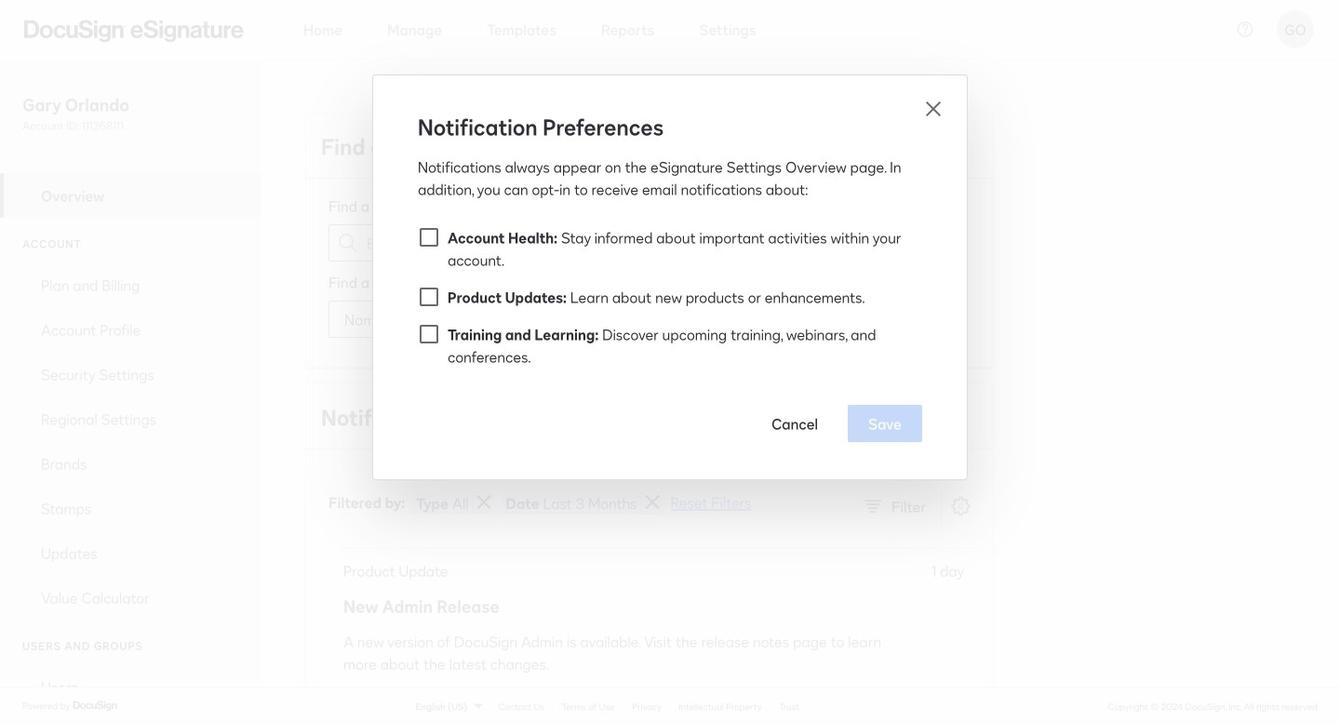 Task type: locate. For each thing, give the bounding box(es) containing it.
docusign image
[[73, 698, 119, 713]]

Enter keyword text field
[[367, 225, 551, 261]]

account element
[[0, 263, 261, 620]]



Task type: describe. For each thing, give the bounding box(es) containing it.
docusign admin image
[[24, 20, 244, 42]]

Enter name text field
[[416, 302, 587, 337]]



